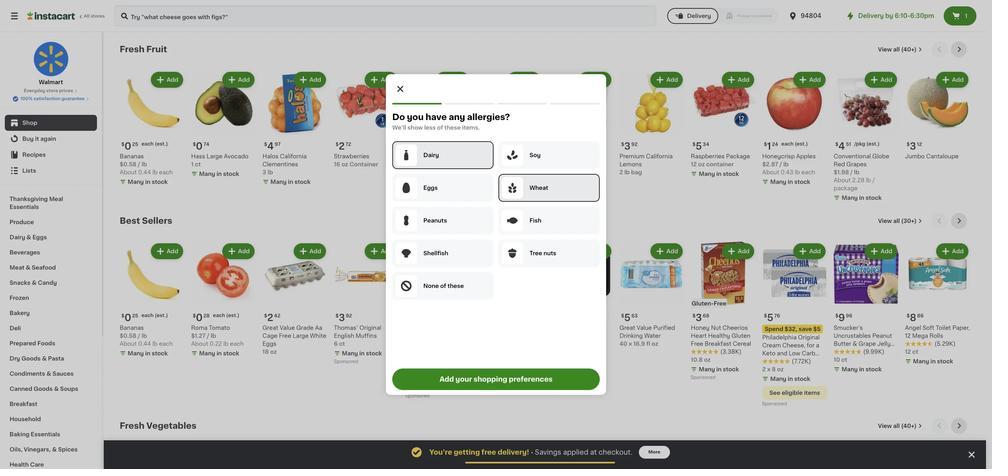 Task type: vqa. For each thing, say whether or not it's contained in the screenshot.


Task type: describe. For each thing, give the bounding box(es) containing it.
meat
[[10, 265, 24, 271]]

toilet
[[937, 325, 952, 331]]

$ 0 33
[[407, 142, 424, 151]]

dairy for dairy
[[424, 153, 439, 158]]

2 item carousel region from the top
[[120, 213, 971, 412]]

delivery by 6:10-6:30pm
[[859, 13, 935, 19]]

water
[[645, 333, 661, 339]]

apples
[[797, 154, 816, 159]]

product group containing 8
[[906, 242, 971, 367]]

$ inside $ 9 96
[[836, 314, 839, 319]]

$1.24 each (estimated) element
[[763, 139, 828, 153]]

view all (30+) button
[[876, 213, 926, 229]]

1 vertical spatial x
[[768, 367, 771, 373]]

4 for $ 4 81 /pkg (est.)
[[553, 142, 560, 151]]

cereal
[[733, 341, 752, 347]]

tree
[[530, 251, 543, 256]]

1 inside button
[[966, 13, 968, 19]]

beverages link
[[5, 245, 97, 260]]

globe
[[873, 154, 890, 159]]

$ inside $ 4 51 /pkg (est.)
[[836, 142, 839, 147]]

strawberries 16 oz container
[[334, 154, 378, 167]]

honey
[[691, 325, 710, 331]]

1 inside lime 42 1 each
[[406, 162, 408, 167]]

jelly
[[878, 341, 891, 347]]

0.44 for 0
[[138, 170, 151, 175]]

fresh vegetables
[[120, 422, 197, 430]]

view all (30+)
[[879, 218, 917, 224]]

view all (40+) button for fresh vegetables
[[876, 418, 926, 434]]

goods for dry
[[21, 356, 41, 362]]

$ inside $ 3 12
[[907, 142, 911, 147]]

view for 8
[[879, 218, 893, 224]]

satisfaction
[[34, 97, 60, 101]]

great for 2
[[263, 325, 279, 331]]

$ inside the $ 0 28 each (est.)
[[193, 314, 196, 319]]

bag
[[632, 170, 643, 175]]

eligible for philadelphia original cream cheese, for a keto and low carb lifestyle
[[782, 391, 803, 396]]

any
[[449, 113, 466, 121]]

$1.98 inside $1.98 / lb about 2.43 lb / package many in stock
[[549, 170, 564, 175]]

frozen link
[[5, 291, 97, 306]]

$0.25 each (estimated) element for each (est.)
[[120, 310, 185, 324]]

canned
[[10, 387, 32, 392]]

3 inside the halos california clementines 3 lb
[[263, 170, 266, 175]]

large inside hass large avocado 1 ct
[[207, 154, 223, 159]]

items for philadelphia original cream cheese, for a keto and low carb lifestyle
[[805, 391, 821, 396]]

51
[[847, 142, 852, 147]]

product group containing many in stock
[[406, 242, 471, 401]]

/pkg for conventional
[[855, 142, 866, 147]]

pasta
[[48, 356, 64, 362]]

free inside honey nut cheerios heart healthy gluten free breakfast cereal
[[691, 341, 704, 347]]

it
[[35, 136, 39, 142]]

fresh fruit
[[120, 45, 167, 54]]

about inside the honeycrisp apples $2.87 / lb about 0.43 lb each
[[763, 170, 780, 175]]

3 view from the top
[[879, 424, 893, 429]]

in inside sun harvest seedless red grapes $2.18 / lb about 2.4 lb / package many in stock
[[503, 187, 508, 193]]

1 vertical spatial these
[[448, 284, 464, 289]]

jumbo
[[906, 154, 926, 159]]

smucker's
[[834, 325, 864, 331]]

eggs inside "link"
[[33, 235, 47, 240]]

store
[[46, 89, 58, 93]]

80%/20%
[[549, 333, 576, 339]]

each inside the $ 0 28 each (est.)
[[213, 313, 225, 318]]

0 horizontal spatial breakfast
[[10, 402, 37, 407]]

goods for canned
[[34, 387, 53, 392]]

red inside conventional globe red grapes $1.98 / lb about 2.28 lb / package
[[834, 162, 846, 167]]

$ inside $ 4 81 /pkg (est.)
[[550, 142, 553, 147]]

$0.28 each (estimated) element
[[191, 310, 256, 324]]

nuts
[[544, 251, 557, 256]]

(5.29k)
[[935, 341, 956, 347]]

4 for $ 4 51 /pkg (est.)
[[839, 142, 846, 151]]

original for cheese,
[[799, 335, 820, 341]]

paper,
[[953, 325, 971, 331]]

see eligible items button for many in stock
[[406, 379, 471, 392]]

$5
[[814, 327, 821, 332]]

free
[[482, 450, 497, 456]]

/pkg inside $5.23 per package (estimated) element
[[498, 142, 509, 147]]

more
[[649, 451, 661, 455]]

$ 3 92 for thomas' original english muffins
[[336, 313, 352, 323]]

$5.72 element
[[549, 310, 614, 324]]

3 for premium california lemons
[[625, 142, 631, 151]]

24
[[773, 142, 779, 147]]

produce link
[[5, 215, 97, 230]]

all
[[84, 14, 90, 18]]

6:10-
[[895, 13, 911, 19]]

delivery for delivery
[[688, 13, 712, 19]]

stock inside $1.98 / lb about 2.43 lb / package many in stock
[[581, 195, 597, 201]]

view all (40+) for fresh vegetables
[[879, 424, 917, 429]]

many in stock inside button
[[414, 369, 454, 374]]

1 inside hass large avocado 1 ct
[[191, 162, 194, 167]]

1 vertical spatial of
[[441, 284, 447, 289]]

5 for $ 5 34
[[696, 142, 703, 151]]

$ 3 12
[[907, 142, 923, 151]]

thomas'
[[334, 325, 358, 331]]

& left candy
[[32, 280, 37, 286]]

a
[[817, 343, 820, 349]]

1 item carousel region from the top
[[120, 42, 971, 207]]

oz right 10.8
[[705, 357, 711, 363]]

3 for jumbo cantaloupe
[[911, 142, 917, 151]]

peanuts
[[424, 218, 447, 224]]

96
[[847, 314, 853, 319]]

and
[[778, 351, 788, 357]]

main content containing 0
[[104, 32, 987, 470]]

2.4
[[496, 178, 504, 183]]

jumbo cantaloupe
[[906, 154, 959, 159]]

meal
[[49, 196, 63, 202]]

add your shopping preferences element
[[386, 74, 607, 395]]

philadelphia
[[763, 335, 797, 341]]

$ inside $ 2 42
[[264, 314, 267, 319]]

conventional globe red grapes $1.98 / lb about 2.28 lb / package
[[834, 154, 890, 191]]

healthy
[[709, 333, 731, 339]]

see eligible items for many in stock
[[413, 383, 464, 388]]

smucker's uncrustables peanut butter & grape jelly sandwich
[[834, 325, 893, 355]]

$0.58 for 0
[[120, 162, 137, 167]]

foods
[[37, 341, 55, 347]]

getting
[[454, 450, 480, 456]]

1 inside 'element'
[[768, 142, 772, 151]]

canned goods & soups link
[[5, 382, 97, 397]]

in inside $1.98 / lb about 2.43 lb / package many in stock
[[574, 195, 579, 201]]

value for 2
[[280, 325, 295, 331]]

$ 0 74
[[193, 142, 210, 151]]

$1.98 inside conventional globe red grapes $1.98 / lb about 2.28 lb / package
[[834, 170, 850, 175]]

$ inside the $ 4 97
[[264, 142, 267, 147]]

show
[[408, 125, 423, 131]]

all for 3
[[894, 47, 901, 52]]

eggs inside great value grade aa cage free large white eggs 18 oz
[[263, 341, 277, 347]]

2 inside premium california lemons 2 lb bag
[[620, 170, 624, 175]]

product group containing 9
[[834, 242, 899, 375]]

honeycrisp apples $2.87 / lb about 0.43 lb each
[[763, 154, 816, 175]]

76
[[775, 314, 781, 319]]

(40+) for vegetables
[[902, 424, 917, 429]]

do you have any allergies? we'll show less of these items.
[[393, 113, 510, 131]]

stock inside many in stock button
[[438, 369, 454, 374]]

california for halos california clementines 3 lb
[[280, 154, 307, 159]]

items for many in stock
[[447, 383, 464, 388]]

$4.51 per package (estimated) element
[[834, 139, 899, 153]]

0 horizontal spatial 8
[[773, 367, 776, 373]]

& inside "link"
[[26, 235, 31, 240]]

you're getting free delivery!
[[430, 450, 530, 456]]

fresh for fresh vegetables
[[120, 422, 145, 430]]

uncrustables
[[834, 333, 872, 339]]

(30+)
[[902, 218, 917, 224]]

12 inside $ 3 12
[[918, 142, 923, 147]]

service type group
[[668, 8, 779, 24]]

$32,
[[785, 327, 798, 332]]

chuck,
[[563, 325, 583, 331]]

oz inside great value purified drinking water 40 x 16.9 fl oz
[[652, 341, 659, 347]]

0.44 for each (est.)
[[138, 341, 151, 347]]

thomas' original english muffins 6 ct
[[334, 325, 382, 347]]

many inside sun harvest seedless red grapes $2.18 / lb about 2.4 lb / package many in stock
[[485, 187, 501, 193]]

wheat
[[530, 185, 549, 191]]

$ inside $ 5 23
[[479, 142, 482, 147]]

25 for 0
[[132, 142, 138, 147]]

everyday
[[24, 89, 45, 93]]

instacart logo image
[[27, 11, 75, 21]]

best
[[120, 217, 140, 225]]

great for 5
[[620, 325, 636, 331]]

/ inside roma tomato $1.27 / lb about 0.22 lb each
[[207, 333, 209, 339]]

free inside great value grade aa cage free large white eggs 18 oz
[[279, 333, 292, 339]]

$ inside $ 5 76
[[765, 314, 768, 319]]

premium
[[620, 154, 645, 159]]

meat & seafood
[[10, 265, 56, 271]]

& left spices
[[52, 447, 57, 453]]

5 for $ 5 76
[[768, 313, 774, 323]]

42 inside $ 2 42
[[274, 314, 281, 319]]

many inside $1.98 / lb about 2.43 lb / package many in stock
[[557, 195, 573, 201]]

each inside the honeycrisp apples $2.87 / lb about 0.43 lb each
[[802, 170, 816, 175]]

$ inside the $ 0 33
[[407, 142, 410, 147]]

view all (40+) button for fresh fruit
[[876, 42, 926, 58]]

each inside lime 42 1 each
[[409, 162, 424, 167]]

28
[[204, 314, 210, 319]]

92 for premium california lemons
[[632, 142, 638, 147]]

view for 3
[[879, 47, 893, 52]]

/ inside the honeycrisp apples $2.87 / lb about 0.43 lb each
[[780, 162, 783, 167]]

halos
[[263, 154, 279, 159]]

great value grade aa cage free large white eggs 18 oz
[[263, 325, 327, 355]]

prices
[[59, 89, 73, 93]]

12 inside raspberries package 12 oz container
[[691, 162, 697, 167]]

large inside great value grade aa cage free large white eggs 18 oz
[[293, 333, 309, 339]]

grapes inside conventional globe red grapes $1.98 / lb about 2.28 lb / package
[[847, 162, 868, 167]]

drinking
[[620, 333, 643, 339]]

(9.99k)
[[864, 349, 885, 355]]

add inside button
[[440, 377, 454, 383]]

oz inside the strawberries 16 oz container
[[342, 162, 348, 167]]

dry goods & pasta
[[10, 356, 64, 362]]

$ 3 92 for premium california lemons
[[622, 142, 638, 151]]

1 vertical spatial essentials
[[31, 432, 60, 438]]

cream
[[763, 343, 782, 349]]

$0.58 for each (est.)
[[120, 333, 137, 339]]

seedless
[[513, 154, 538, 159]]

86
[[918, 314, 924, 319]]

18
[[263, 349, 269, 355]]

lb inside the halos california clementines 3 lb
[[268, 170, 273, 175]]

ct right 10 on the bottom right of the page
[[842, 357, 848, 363]]

$ 5 23
[[479, 142, 495, 151]]

white
[[310, 333, 327, 339]]

oz down lifestyle
[[778, 367, 784, 373]]

walmart logo image
[[33, 42, 68, 77]]

fish
[[530, 218, 542, 224]]

grapes inside sun harvest seedless red grapes $2.18 / lb about 2.4 lb / package many in stock
[[490, 162, 510, 167]]

$ inside $ 8 86
[[907, 314, 911, 319]]

gluten-
[[692, 301, 714, 307]]

roma
[[191, 325, 208, 331]]

add your shopping preferences button
[[393, 369, 600, 391]]

item carousel region containing fresh vegetables
[[120, 418, 971, 470]]

household link
[[5, 412, 97, 427]]

$4.81 per package (estimated) element
[[549, 139, 614, 153]]

& right meat
[[26, 265, 30, 271]]

$ inside '$ 2 72'
[[336, 142, 339, 147]]

about inside roma tomato $1.27 / lb about 0.22 lb each
[[191, 341, 208, 347]]

about inside $1.98 / lb about 2.43 lb / package many in stock
[[549, 178, 566, 183]]

ct down mega
[[913, 349, 919, 355]]



Task type: locate. For each thing, give the bounding box(es) containing it.
all stores
[[84, 14, 105, 18]]

1 horizontal spatial dairy
[[424, 153, 439, 158]]

many inside many in stock button
[[414, 369, 430, 374]]

1 horizontal spatial 4
[[553, 142, 560, 151]]

1 horizontal spatial x
[[768, 367, 771, 373]]

0 vertical spatial (40+)
[[902, 47, 917, 52]]

dairy down 33
[[424, 153, 439, 158]]

42 up 'cage'
[[274, 314, 281, 319]]

great up drinking
[[620, 325, 636, 331]]

2 value from the left
[[637, 325, 652, 331]]

nut
[[712, 325, 722, 331]]

bananas for 0
[[120, 154, 144, 159]]

items left shopping
[[447, 383, 464, 388]]

$ inside the $ 1 24 each (est.)
[[765, 142, 768, 147]]

lifestyle
[[763, 359, 787, 365]]

$ inside $ 5 63
[[622, 314, 625, 319]]

muffins
[[356, 333, 377, 339]]

free down the heart
[[691, 341, 704, 347]]

california for premium california lemons 2 lb bag
[[647, 154, 673, 159]]

& inside smucker's uncrustables peanut butter & grape jelly sandwich
[[853, 341, 858, 347]]

sponsored badge image
[[334, 360, 358, 365], [691, 376, 716, 381], [406, 394, 430, 399], [763, 402, 787, 407]]

5 for $ 5 63
[[625, 313, 631, 323]]

bananas $0.58 / lb about 0.44 lb each for each (est.)
[[120, 325, 173, 347]]

product group containing 1
[[763, 70, 828, 188]]

1 bananas $0.58 / lb about 0.44 lb each from the top
[[120, 154, 173, 175]]

goods down condiments & sauces
[[34, 387, 53, 392]]

each inside roma tomato $1.27 / lb about 0.22 lb each
[[230, 341, 244, 347]]

bananas
[[120, 154, 144, 159], [120, 325, 144, 331]]

8 down lifestyle
[[773, 367, 776, 373]]

items.
[[462, 125, 480, 131]]

2 4 from the left
[[267, 142, 274, 151]]

value up water
[[637, 325, 652, 331]]

92 up thomas'
[[346, 314, 352, 319]]

buy
[[22, 136, 34, 142]]

1 vertical spatial bananas
[[120, 325, 144, 331]]

delivery
[[859, 13, 885, 19], [688, 13, 712, 19]]

lb inside premium california lemons 2 lb bag
[[625, 170, 630, 175]]

eggs inside add your shopping preferences element
[[424, 185, 438, 191]]

essentials down thanksgiving
[[10, 204, 39, 210]]

grapes down harvest on the top of page
[[490, 162, 510, 167]]

philadelphia original cream cheese, for a keto and low carb lifestyle
[[763, 335, 820, 365]]

package inside sun harvest seedless red grapes $2.18 / lb about 2.4 lb / package many in stock
[[516, 178, 540, 183]]

& left soups at the left bottom of the page
[[54, 387, 59, 392]]

2 up 'cage'
[[267, 313, 274, 323]]

4 for $ 4 97
[[267, 142, 274, 151]]

item carousel region
[[120, 42, 971, 207], [120, 213, 971, 412], [120, 418, 971, 470]]

value for 5
[[637, 325, 652, 331]]

2 $ 0 25 each (est.) from the top
[[121, 313, 168, 323]]

•
[[531, 450, 534, 456]]

ct inside thomas' original english muffins 6 ct
[[339, 341, 345, 347]]

2 down lemons
[[620, 170, 624, 175]]

$ 3 92 up thomas'
[[336, 313, 352, 323]]

0 horizontal spatial $ 3 92
[[336, 313, 352, 323]]

2 left "72"
[[339, 142, 345, 151]]

delivery button
[[668, 8, 719, 24]]

0 vertical spatial 92
[[632, 142, 638, 147]]

free right 'cage'
[[279, 333, 292, 339]]

these inside do you have any allergies? we'll show less of these items.
[[445, 125, 461, 131]]

all stores link
[[27, 5, 105, 27]]

1 25 from the top
[[132, 142, 138, 147]]

4 left 97 at the top left
[[267, 142, 274, 151]]

sellers
[[142, 217, 172, 225]]

1 vertical spatial item carousel region
[[120, 213, 971, 412]]

thanksgiving meal essentials link
[[5, 192, 97, 215]]

2 0.44 from the top
[[138, 341, 151, 347]]

see for philadelphia original cream cheese, for a keto and low carb lifestyle
[[770, 391, 781, 396]]

see for many in stock
[[413, 383, 424, 388]]

0 vertical spatial $0.58
[[120, 162, 137, 167]]

1 great from the left
[[263, 325, 279, 331]]

1 /pkg from the left
[[569, 142, 580, 147]]

value inside great value grade aa cage free large white eggs 18 oz
[[280, 325, 295, 331]]

stores
[[91, 14, 105, 18]]

0 vertical spatial 8
[[911, 313, 917, 323]]

bananas for each (est.)
[[120, 325, 144, 331]]

2 view all (40+) from the top
[[879, 424, 917, 429]]

breakfast inside honey nut cheerios heart healthy gluten free breakfast cereal
[[705, 341, 732, 347]]

3 4 from the left
[[839, 142, 846, 151]]

$1.98 down conventional
[[834, 170, 850, 175]]

dairy for dairy & eggs
[[10, 235, 25, 240]]

view all (40+) button
[[876, 42, 926, 58], [876, 418, 926, 434]]

42 inside lime 42 1 each
[[421, 154, 428, 159]]

great up 'cage'
[[263, 325, 279, 331]]

great inside great value grade aa cage free large white eggs 18 oz
[[263, 325, 279, 331]]

delivery!
[[498, 450, 530, 456]]

items down (7.72k)
[[805, 391, 821, 396]]

delivery inside button
[[688, 13, 712, 19]]

$1.98 up wheat
[[549, 170, 564, 175]]

0 horizontal spatial original
[[360, 325, 382, 331]]

2 $0.58 from the top
[[120, 333, 137, 339]]

1 horizontal spatial package
[[549, 186, 573, 191]]

1 vertical spatial large
[[293, 333, 309, 339]]

dairy
[[424, 153, 439, 158], [10, 235, 25, 240]]

6:30pm
[[911, 13, 935, 19]]

2 vertical spatial eggs
[[263, 341, 277, 347]]

/pkg inside $ 4 81 /pkg (est.)
[[569, 142, 580, 147]]

view all (40+) for fresh fruit
[[879, 47, 917, 52]]

red inside sun harvest seedless red grapes $2.18 / lb about 2.4 lb / package many in stock
[[477, 162, 488, 167]]

1 $0.25 each (estimated) element from the top
[[120, 139, 185, 153]]

0 vertical spatial eligible
[[425, 383, 446, 388]]

97
[[275, 142, 281, 147]]

0 vertical spatial $0.25 each (estimated) element
[[120, 139, 185, 153]]

3 item carousel region from the top
[[120, 418, 971, 470]]

/pkg inside $ 4 51 /pkg (est.)
[[855, 142, 866, 147]]

english
[[334, 333, 354, 339]]

$ 0 25 each (est.) for 0
[[121, 142, 168, 151]]

(40+) for fruit
[[902, 47, 917, 52]]

of right less at the left top of the page
[[437, 125, 443, 131]]

1 vertical spatial goods
[[34, 387, 53, 392]]

0 horizontal spatial 4
[[267, 142, 274, 151]]

25
[[132, 142, 138, 147], [132, 314, 138, 319]]

3 for honey nut cheerios heart healthy gluten free breakfast cereal
[[696, 313, 703, 323]]

beef chuck, ground, 80%/20% button
[[549, 242, 614, 359]]

x right 40
[[629, 341, 633, 347]]

0 horizontal spatial 92
[[346, 314, 352, 319]]

2 25 from the top
[[132, 314, 138, 319]]

1 fresh from the top
[[120, 45, 145, 54]]

0 horizontal spatial see
[[413, 383, 424, 388]]

/pkg right 81
[[569, 142, 580, 147]]

value left grade in the bottom left of the page
[[280, 325, 295, 331]]

2 down lifestyle
[[763, 367, 766, 373]]

product group
[[120, 70, 185, 188], [191, 70, 256, 180], [263, 70, 328, 188], [334, 70, 399, 169], [406, 70, 471, 180], [477, 70, 542, 196], [549, 70, 614, 204], [620, 70, 685, 176], [691, 70, 757, 180], [763, 70, 828, 188], [834, 70, 899, 204], [906, 70, 971, 161], [120, 242, 185, 359], [191, 242, 256, 359], [263, 242, 328, 356], [334, 242, 399, 367], [406, 242, 471, 401], [477, 242, 542, 367], [549, 242, 614, 359], [620, 242, 685, 348], [691, 242, 757, 383], [763, 242, 828, 409], [834, 242, 899, 375], [906, 242, 971, 367], [406, 447, 471, 470], [477, 447, 542, 470], [549, 447, 614, 470], [620, 447, 685, 470], [906, 447, 971, 470]]

0 vertical spatial 25
[[132, 142, 138, 147]]

2 california from the left
[[647, 154, 673, 159]]

purified
[[654, 325, 676, 331]]

0 vertical spatial dairy
[[424, 153, 439, 158]]

stock inside sun harvest seedless red grapes $2.18 / lb about 2.4 lb / package many in stock
[[509, 187, 525, 193]]

/pkg right the 23
[[498, 142, 509, 147]]

x inside great value purified drinking water 40 x 16.9 fl oz
[[629, 341, 633, 347]]

$ 3 92 up premium
[[622, 142, 638, 151]]

we'll
[[393, 125, 407, 131]]

oz down raspberries
[[699, 162, 705, 167]]

0 vertical spatial items
[[447, 383, 464, 388]]

40
[[620, 341, 628, 347]]

sponsored badge image inside product group
[[406, 394, 430, 399]]

package inside $1.98 / lb about 2.43 lb / package many in stock
[[549, 186, 573, 191]]

package down the "2.28"
[[834, 186, 858, 191]]

fresh left "vegetables"
[[120, 422, 145, 430]]

main content
[[104, 32, 987, 470]]

each
[[142, 142, 154, 147], [782, 142, 794, 147], [409, 162, 424, 167], [159, 170, 173, 175], [802, 170, 816, 175], [142, 313, 154, 318], [213, 313, 225, 318], [159, 341, 173, 347], [230, 341, 244, 347]]

0 horizontal spatial free
[[279, 333, 292, 339]]

1 vertical spatial eggs
[[33, 235, 47, 240]]

treatment tracker modal dialog
[[104, 441, 987, 470]]

(7.72k)
[[792, 359, 812, 365]]

california inside the halos california clementines 3 lb
[[280, 154, 307, 159]]

8 left 86
[[911, 313, 917, 323]]

more button
[[639, 447, 671, 459]]

1 horizontal spatial 92
[[632, 142, 638, 147]]

fresh left fruit
[[120, 45, 145, 54]]

1 red from the left
[[477, 162, 488, 167]]

original
[[360, 325, 382, 331], [799, 335, 820, 341]]

0 horizontal spatial california
[[280, 154, 307, 159]]

oz right fl
[[652, 341, 659, 347]]

1 horizontal spatial items
[[805, 391, 821, 396]]

2 horizontal spatial 4
[[839, 142, 846, 151]]

$5.23 per package (estimated) element
[[477, 139, 542, 153]]

delivery for delivery by 6:10-6:30pm
[[859, 13, 885, 19]]

1 vertical spatial 0.44
[[138, 341, 151, 347]]

(est.) inside the $ 0 28 each (est.)
[[226, 313, 240, 318]]

fresh for fresh fruit
[[120, 45, 145, 54]]

0 vertical spatial $ 3 92
[[622, 142, 638, 151]]

prepared foods link
[[5, 336, 97, 351]]

1 california from the left
[[280, 154, 307, 159]]

63
[[632, 314, 638, 319]]

1
[[966, 13, 968, 19], [768, 142, 772, 151], [191, 162, 194, 167], [406, 162, 408, 167]]

0 vertical spatial 42
[[421, 154, 428, 159]]

2 view all (40+) button from the top
[[876, 418, 926, 434]]

deli
[[10, 326, 21, 331]]

ct right 6
[[339, 341, 345, 347]]

these down any
[[445, 125, 461, 131]]

1 vertical spatial 92
[[346, 314, 352, 319]]

red down sun
[[477, 162, 488, 167]]

1 horizontal spatial see eligible items button
[[763, 387, 828, 400]]

0 vertical spatial see eligible items
[[413, 383, 464, 388]]

angel soft toilet paper, 12 mega rolls
[[906, 325, 971, 339]]

essentials inside thanksgiving meal essentials
[[10, 204, 39, 210]]

2 vertical spatial view
[[879, 424, 893, 429]]

2 red from the left
[[834, 162, 846, 167]]

eggs down 'cage'
[[263, 341, 277, 347]]

oz right the 18 at the left bottom of the page
[[270, 349, 277, 355]]

checkout.
[[599, 450, 633, 456]]

2 $1.98 from the left
[[834, 170, 850, 175]]

value inside great value purified drinking water 40 x 16.9 fl oz
[[637, 325, 652, 331]]

each inside the $ 1 24 each (est.)
[[782, 142, 794, 147]]

lb
[[142, 162, 147, 167], [784, 162, 789, 167], [153, 170, 158, 175], [569, 170, 574, 175], [795, 170, 801, 175], [268, 170, 273, 175], [497, 170, 502, 175], [625, 170, 630, 175], [855, 170, 860, 175], [581, 178, 586, 183], [506, 178, 511, 183], [867, 178, 872, 183], [142, 333, 147, 339], [211, 333, 216, 339], [153, 341, 158, 347], [224, 341, 229, 347]]

0 vertical spatial fresh
[[120, 45, 145, 54]]

eggs down produce link
[[33, 235, 47, 240]]

1 vertical spatial see
[[770, 391, 781, 396]]

& left sauces
[[46, 371, 51, 377]]

1 view from the top
[[879, 47, 893, 52]]

0 horizontal spatial package
[[516, 178, 540, 183]]

prepared foods
[[10, 341, 55, 347]]

(40+)
[[902, 47, 917, 52], [902, 424, 917, 429]]

3 up premium
[[625, 142, 631, 151]]

see eligible items for philadelphia original cream cheese, for a keto and low carb lifestyle
[[770, 391, 821, 396]]

original inside thomas' original english muffins 6 ct
[[360, 325, 382, 331]]

breakfast down healthy
[[705, 341, 732, 347]]

all for 8
[[894, 218, 901, 224]]

package inside conventional globe red grapes $1.98 / lb about 2.28 lb / package
[[834, 186, 858, 191]]

lemons
[[620, 162, 642, 167]]

(est.) inside $ 4 81 /pkg (est.)
[[581, 142, 595, 147]]

strawberries
[[334, 154, 370, 159]]

free
[[714, 301, 727, 307], [279, 333, 292, 339], [691, 341, 704, 347]]

1 vertical spatial eligible
[[782, 391, 803, 396]]

1 button
[[945, 6, 977, 26]]

1 vertical spatial $0.25 each (estimated) element
[[120, 310, 185, 324]]

5 left 34
[[696, 142, 703, 151]]

/
[[138, 162, 140, 167], [780, 162, 783, 167], [565, 170, 568, 175], [493, 170, 496, 175], [851, 170, 853, 175], [587, 178, 590, 183], [512, 178, 515, 183], [873, 178, 876, 183], [138, 333, 140, 339], [207, 333, 209, 339]]

clementines
[[263, 162, 298, 167]]

large down grade in the bottom left of the page
[[293, 333, 309, 339]]

0 vertical spatial breakfast
[[705, 341, 732, 347]]

ct
[[195, 162, 201, 167], [339, 341, 345, 347], [913, 349, 919, 355], [842, 357, 848, 363]]

0 horizontal spatial x
[[629, 341, 633, 347]]

/pkg right '51'
[[855, 142, 866, 147]]

1 horizontal spatial original
[[799, 335, 820, 341]]

2 bananas from the top
[[120, 325, 144, 331]]

oz inside raspberries package 12 oz container
[[699, 162, 705, 167]]

5 left 76
[[768, 313, 774, 323]]

0 vertical spatial bananas $0.58 / lb about 0.44 lb each
[[120, 154, 173, 175]]

1 vertical spatial 8
[[773, 367, 776, 373]]

0 horizontal spatial see eligible items
[[413, 383, 464, 388]]

10 ct
[[834, 357, 848, 363]]

3 up thomas'
[[339, 313, 345, 323]]

1 value from the left
[[280, 325, 295, 331]]

$ 0 25 each (est.)
[[121, 142, 168, 151], [121, 313, 168, 323]]

of inside do you have any allergies? we'll show less of these items.
[[437, 125, 443, 131]]

1 vertical spatial 25
[[132, 314, 138, 319]]

x down lifestyle
[[768, 367, 771, 373]]

2 great from the left
[[620, 325, 636, 331]]

0 vertical spatial bananas
[[120, 154, 144, 159]]

& down uncrustables
[[853, 341, 858, 347]]

3 left 68
[[696, 313, 703, 323]]

1 view all (40+) button from the top
[[876, 42, 926, 58]]

2 all from the top
[[894, 218, 901, 224]]

& left pasta
[[42, 356, 47, 362]]

0 vertical spatial original
[[360, 325, 382, 331]]

1 4 from the left
[[553, 142, 560, 151]]

92
[[632, 142, 638, 147], [346, 314, 352, 319]]

health care link
[[5, 458, 97, 470]]

& up beverages
[[26, 235, 31, 240]]

1 vertical spatial all
[[894, 218, 901, 224]]

100% satisfaction guarantee
[[20, 97, 85, 101]]

hass
[[191, 154, 205, 159]]

1 horizontal spatial 42
[[421, 154, 428, 159]]

red down conventional
[[834, 162, 846, 167]]

free up nut
[[714, 301, 727, 307]]

1 $0.58 from the top
[[120, 162, 137, 167]]

lists link
[[5, 163, 97, 179]]

1 vertical spatial breakfast
[[10, 402, 37, 407]]

ct down hass at top
[[195, 162, 201, 167]]

1 horizontal spatial large
[[293, 333, 309, 339]]

(est.) inside $5.23 per package (estimated) element
[[511, 142, 524, 147]]

0 horizontal spatial eggs
[[33, 235, 47, 240]]

0 vertical spatial view
[[879, 47, 893, 52]]

0 vertical spatial all
[[894, 47, 901, 52]]

1 horizontal spatial /pkg
[[569, 142, 580, 147]]

walmart link
[[33, 42, 68, 86]]

oz right 16
[[342, 162, 348, 167]]

have
[[426, 113, 447, 121]]

3 all from the top
[[894, 424, 901, 429]]

$1.27
[[191, 333, 206, 339]]

1 vertical spatial see eligible items
[[770, 391, 821, 396]]

0 horizontal spatial $1.98
[[549, 170, 564, 175]]

1 vertical spatial items
[[805, 391, 821, 396]]

1 grapes from the left
[[490, 162, 510, 167]]

1 (40+) from the top
[[902, 47, 917, 52]]

great inside great value purified drinking water 40 x 16.9 fl oz
[[620, 325, 636, 331]]

1 vertical spatial (40+)
[[902, 424, 917, 429]]

25 for each (est.)
[[132, 314, 138, 319]]

2 x 8 oz
[[763, 367, 784, 373]]

package down "2.43"
[[549, 186, 573, 191]]

10
[[834, 357, 841, 363]]

(est.) inside the $ 1 24 each (est.)
[[795, 142, 809, 147]]

original for muffins
[[360, 325, 382, 331]]

4
[[553, 142, 560, 151], [267, 142, 274, 151], [839, 142, 846, 151]]

0 vertical spatial free
[[714, 301, 727, 307]]

eggs down lime 42 1 each on the top of the page
[[424, 185, 438, 191]]

0 vertical spatial x
[[629, 341, 633, 347]]

3 up jumbo
[[911, 142, 917, 151]]

savings
[[535, 450, 562, 456]]

2 horizontal spatial eggs
[[424, 185, 438, 191]]

essentials up oils, vinegars, & spices
[[31, 432, 60, 438]]

0 horizontal spatial items
[[447, 383, 464, 388]]

1 bananas from the top
[[120, 154, 144, 159]]

None search field
[[114, 5, 657, 27]]

2 grapes from the left
[[847, 162, 868, 167]]

beef chuck, ground, 80%/20%
[[549, 325, 607, 339]]

sandwich
[[834, 349, 862, 355]]

delivery by 6:10-6:30pm link
[[846, 11, 935, 21]]

original up for
[[799, 335, 820, 341]]

0 vertical spatial these
[[445, 125, 461, 131]]

breakfast link
[[5, 397, 97, 412]]

2 bananas $0.58 / lb about 0.44 lb each from the top
[[120, 325, 173, 347]]

items inside product group
[[447, 383, 464, 388]]

california inside premium california lemons 2 lb bag
[[647, 154, 673, 159]]

42 right lime
[[421, 154, 428, 159]]

(3.38k)
[[721, 349, 742, 355]]

1 view all (40+) from the top
[[879, 47, 917, 52]]

1 horizontal spatial delivery
[[859, 13, 885, 19]]

2 /pkg from the left
[[498, 142, 509, 147]]

9
[[839, 313, 846, 323]]

0 horizontal spatial dairy
[[10, 235, 25, 240]]

thanksgiving
[[10, 196, 48, 202]]

of right the none
[[441, 284, 447, 289]]

1 vertical spatial bananas $0.58 / lb about 0.44 lb each
[[120, 325, 173, 347]]

0 vertical spatial goods
[[21, 356, 41, 362]]

92 for thomas' original english muffins
[[346, 314, 352, 319]]

original up the muffins
[[360, 325, 382, 331]]

about inside sun harvest seedless red grapes $2.18 / lb about 2.4 lb / package many in stock
[[477, 178, 494, 183]]

5 left the 23
[[482, 142, 488, 151]]

1 horizontal spatial eggs
[[263, 341, 277, 347]]

view inside popup button
[[879, 218, 893, 224]]

eligible left your
[[425, 383, 446, 388]]

0 horizontal spatial delivery
[[688, 13, 712, 19]]

0 vertical spatial eggs
[[424, 185, 438, 191]]

$0.25 each (estimated) element
[[120, 139, 185, 153], [120, 310, 185, 324]]

at
[[591, 450, 597, 456]]

2 fresh from the top
[[120, 422, 145, 430]]

california right premium
[[647, 154, 673, 159]]

care
[[30, 462, 44, 468]]

0 vertical spatial 0.44
[[138, 170, 151, 175]]

large down "74" at the top of the page
[[207, 154, 223, 159]]

2 (40+) from the top
[[902, 424, 917, 429]]

california up clementines at left
[[280, 154, 307, 159]]

oz inside great value grade aa cage free large white eggs 18 oz
[[270, 349, 277, 355]]

oils,
[[10, 447, 22, 453]]

5 for $ 5 23
[[482, 142, 488, 151]]

package
[[727, 154, 751, 159]]

applied
[[564, 450, 589, 456]]

butter
[[834, 341, 852, 347]]

2 horizontal spatial /pkg
[[855, 142, 866, 147]]

package up wheat
[[516, 178, 540, 183]]

0 vertical spatial view all (40+) button
[[876, 42, 926, 58]]

1 $ 0 25 each (est.) from the top
[[121, 142, 168, 151]]

1 vertical spatial free
[[279, 333, 292, 339]]

★★★★★
[[906, 341, 934, 347], [906, 341, 934, 347], [691, 349, 719, 355], [691, 349, 719, 355], [834, 349, 862, 355], [834, 349, 862, 355], [763, 359, 791, 365], [763, 359, 791, 365]]

0 horizontal spatial see eligible items button
[[406, 379, 471, 392]]

again
[[40, 136, 56, 142]]

add button
[[152, 73, 182, 87], [223, 73, 254, 87], [295, 73, 325, 87], [366, 73, 397, 87], [580, 73, 611, 87], [652, 73, 683, 87], [723, 73, 754, 87], [795, 73, 826, 87], [866, 73, 897, 87], [938, 73, 969, 87], [152, 244, 182, 259], [223, 244, 254, 259], [295, 244, 325, 259], [366, 244, 397, 259], [509, 244, 540, 259], [580, 244, 611, 259], [652, 244, 683, 259], [723, 244, 754, 259], [795, 244, 826, 259], [866, 244, 897, 259], [938, 244, 969, 259], [437, 450, 468, 464], [509, 450, 540, 464], [580, 450, 611, 464], [652, 450, 683, 464]]

$0.25 each (estimated) element for 0
[[120, 139, 185, 153]]

$ inside $ 5 34
[[693, 142, 696, 147]]

see eligible items button for philadelphia original cream cheese, for a keto and low carb lifestyle
[[763, 387, 828, 400]]

0 vertical spatial view all (40+)
[[879, 47, 917, 52]]

1 vertical spatial fresh
[[120, 422, 145, 430]]

eligible down 2 x 8 oz
[[782, 391, 803, 396]]

honeycrisp
[[763, 154, 795, 159]]

5 left 63
[[625, 313, 631, 323]]

1 $1.98 from the left
[[549, 170, 564, 175]]

1 horizontal spatial eligible
[[782, 391, 803, 396]]

original inside the philadelphia original cream cheese, for a keto and low carb lifestyle
[[799, 335, 820, 341]]

/pkg for $1.98
[[569, 142, 580, 147]]

10.8
[[691, 357, 703, 363]]

1 vertical spatial 42
[[274, 314, 281, 319]]

2 vertical spatial free
[[691, 341, 704, 347]]

$ 0 25 each (est.) for each (est.)
[[121, 313, 168, 323]]

goods down prepared foods
[[21, 356, 41, 362]]

$ 2 42
[[264, 313, 281, 323]]

68
[[703, 314, 710, 319]]

1 horizontal spatial great
[[620, 325, 636, 331]]

dairy down the produce
[[10, 235, 25, 240]]

1 all from the top
[[894, 47, 901, 52]]

bananas $0.58 / lb about 0.44 lb each for 0
[[120, 154, 173, 175]]

1 horizontal spatial free
[[691, 341, 704, 347]]

in inside many in stock button
[[431, 369, 436, 374]]

0 horizontal spatial value
[[280, 325, 295, 331]]

keto
[[763, 351, 776, 357]]

tomato
[[209, 325, 230, 331]]

2 vertical spatial all
[[894, 424, 901, 429]]

prepared
[[10, 341, 36, 347]]

0 horizontal spatial red
[[477, 162, 488, 167]]

92 up premium
[[632, 142, 638, 147]]

1 0.44 from the top
[[138, 170, 151, 175]]

about inside conventional globe red grapes $1.98 / lb about 2.28 lb / package
[[834, 178, 851, 183]]

health
[[10, 462, 29, 468]]

sun
[[477, 154, 488, 159]]

2 horizontal spatial free
[[714, 301, 727, 307]]

2 $0.25 each (estimated) element from the top
[[120, 310, 185, 324]]

household
[[10, 417, 41, 423]]

(est.) inside $ 4 51 /pkg (est.)
[[867, 142, 880, 147]]

many
[[199, 171, 215, 177], [414, 171, 430, 177], [699, 171, 716, 177], [128, 179, 144, 185], [771, 179, 787, 185], [271, 179, 287, 185], [485, 187, 501, 193], [557, 195, 573, 201], [842, 195, 858, 201], [128, 351, 144, 357], [342, 351, 358, 357], [199, 351, 215, 357], [914, 359, 930, 365], [699, 367, 716, 373], [842, 367, 858, 373], [414, 369, 430, 374], [771, 377, 787, 382]]

0 horizontal spatial grapes
[[490, 162, 510, 167]]

breakfast up 'household'
[[10, 402, 37, 407]]

4 left 81
[[553, 142, 560, 151]]

3 down halos
[[263, 170, 266, 175]]

4 left '51'
[[839, 142, 846, 151]]

2 view from the top
[[879, 218, 893, 224]]

$ inside $ 3 68
[[693, 314, 696, 319]]

1 horizontal spatial red
[[834, 162, 846, 167]]

3 for thomas' original english muffins
[[339, 313, 345, 323]]

0 vertical spatial $ 0 25 each (est.)
[[121, 142, 168, 151]]

12 inside angel soft toilet paper, 12 mega rolls
[[906, 333, 912, 339]]

$ inside '$ 0 74'
[[193, 142, 196, 147]]

2 vertical spatial item carousel region
[[120, 418, 971, 470]]

3 /pkg from the left
[[855, 142, 866, 147]]

these right the none
[[448, 284, 464, 289]]

0 vertical spatial large
[[207, 154, 223, 159]]

ct inside hass large avocado 1 ct
[[195, 162, 201, 167]]

0 vertical spatial item carousel region
[[120, 42, 971, 207]]

eligible for many in stock
[[425, 383, 446, 388]]

0 vertical spatial of
[[437, 125, 443, 131]]

grapes down conventional
[[847, 162, 868, 167]]



